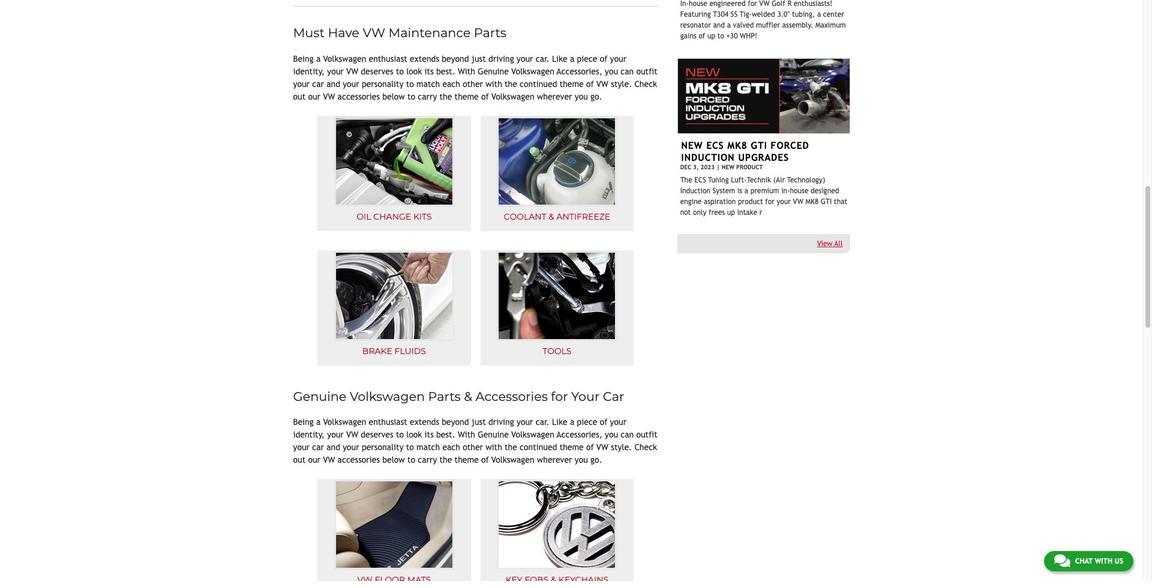 Task type: describe. For each thing, give the bounding box(es) containing it.
dec
[[681, 164, 692, 171]]

1 check from the top
[[635, 79, 657, 89]]

volkswagen oil change kits image
[[334, 116, 454, 206]]

2 vertical spatial with
[[1095, 557, 1113, 565]]

aspiration
[[704, 197, 736, 206]]

2 just from the top
[[472, 417, 486, 427]]

coolant
[[504, 211, 547, 222]]

in-
[[782, 187, 790, 195]]

1 vertical spatial &
[[464, 389, 473, 404]]

1 being a volkswagen enthusiast extends beyond just driving your car. like a piece of your identity, your vw deserves to look its best. with genuine volkswagen accessories, you can outfit your car and your personality to match each other with the continued theme of vw style. check out our vw accessories below to carry the theme of volkswagen wherever you go. from the top
[[293, 54, 658, 101]]

1 accessories, from the top
[[557, 66, 603, 76]]

fluids
[[395, 346, 426, 357]]

1 continued from the top
[[520, 79, 557, 89]]

2 other from the top
[[463, 442, 483, 452]]

1 vertical spatial genuine
[[293, 389, 347, 404]]

the
[[681, 176, 693, 184]]

whp!
[[740, 32, 758, 40]]

1 horizontal spatial mk8
[[806, 197, 819, 206]]

1 look from the top
[[407, 66, 422, 76]]

technology)
[[787, 176, 826, 184]]

1 our from the top
[[308, 92, 321, 101]]

new ecs mk8 gti forced induction upgrades link
[[681, 140, 810, 163]]

antifreeze
[[557, 211, 611, 222]]

2 piece from the top
[[577, 417, 598, 427]]

luft-
[[731, 176, 747, 184]]

1 like from the top
[[552, 54, 568, 63]]

1 horizontal spatial gti
[[821, 197, 832, 206]]

welded
[[752, 10, 775, 19]]

1 vertical spatial and
[[327, 79, 340, 89]]

2 extends from the top
[[410, 417, 439, 427]]

2023
[[701, 164, 715, 171]]

1 its from the top
[[425, 66, 434, 76]]

0 horizontal spatial gti
[[751, 140, 768, 151]]

view all link
[[817, 239, 843, 248]]

2 vertical spatial genuine
[[478, 430, 509, 439]]

0 horizontal spatial new
[[681, 140, 703, 151]]

1 can from the top
[[621, 66, 634, 76]]

assembly.
[[783, 21, 814, 30]]

view all
[[817, 239, 843, 248]]

oil change kits
[[357, 211, 432, 222]]

volkswagen brake fluid image
[[334, 251, 454, 341]]

car
[[603, 389, 624, 404]]

1 car. from the top
[[536, 54, 550, 63]]

0 vertical spatial mk8
[[728, 140, 748, 151]]

1 carry from the top
[[418, 92, 437, 101]]

2 identity, from the top
[[293, 430, 325, 439]]

enthusiasts!
[[794, 0, 833, 8]]

muffler
[[756, 21, 780, 30]]

coolant & antifreeze link
[[481, 116, 634, 231]]

2 each from the top
[[443, 442, 460, 452]]

chat with us
[[1076, 557, 1124, 565]]

coolant & antifreeze
[[504, 211, 611, 222]]

volkswagen coolant & antifreeze image
[[497, 116, 617, 206]]

kits
[[414, 211, 432, 222]]

r
[[788, 0, 792, 8]]

(air
[[774, 176, 785, 184]]

3.0"
[[778, 10, 790, 19]]

new ecs mk8 gti forced induction upgrades image
[[678, 58, 850, 134]]

1 horizontal spatial ecs
[[707, 140, 724, 151]]

2 match from the top
[[417, 442, 440, 452]]

intake
[[738, 208, 758, 217]]

tools
[[543, 346, 572, 357]]

premium
[[751, 187, 780, 195]]

1 outfit from the top
[[637, 66, 658, 76]]

1 out from the top
[[293, 92, 306, 101]]

2 car from the top
[[312, 442, 324, 452]]

designed
[[811, 187, 839, 195]]

valved
[[733, 21, 754, 30]]

1 car from the top
[[312, 79, 324, 89]]

technik
[[747, 176, 771, 184]]

1 vertical spatial with
[[486, 442, 502, 452]]

2 out from the top
[[293, 455, 306, 465]]

up inside in-house engineered for vw golf r enthusiasts! featuring t304 ss tig-welded 3.0" tubing, a center resonator and a valved muffler assembly. maximum gains of up to +30 whp!
[[708, 32, 716, 40]]

oil change kits link
[[318, 116, 471, 231]]

featuring
[[681, 10, 711, 19]]

vw inside in-house engineered for vw golf r enthusiasts! featuring t304 ss tig-welded 3.0" tubing, a center resonator and a valved muffler assembly. maximum gains of up to +30 whp!
[[760, 0, 770, 8]]

chat
[[1076, 557, 1093, 565]]

1 beyond from the top
[[442, 54, 469, 63]]

tubing,
[[792, 10, 815, 19]]

have
[[328, 25, 360, 40]]

2 enthusiast from the top
[[369, 417, 408, 427]]

and inside in-house engineered for vw golf r enthusiasts! featuring t304 ss tig-welded 3.0" tubing, a center resonator and a valved muffler assembly. maximum gains of up to +30 whp!
[[713, 21, 725, 30]]

2 wherever from the top
[[537, 455, 572, 465]]

house inside in-house engineered for vw golf r enthusiasts! featuring t304 ss tig-welded 3.0" tubing, a center resonator and a valved muffler assembly. maximum gains of up to +30 whp!
[[689, 0, 708, 8]]

that
[[834, 197, 848, 206]]

gains
[[681, 32, 697, 40]]

in-
[[681, 0, 689, 8]]

genuine volkswagen parts & accessories for your car
[[293, 389, 624, 404]]

forced
[[771, 140, 810, 151]]

engine
[[681, 197, 702, 206]]

for inside in-house engineered for vw golf r enthusiasts! featuring t304 ss tig-welded 3.0" tubing, a center resonator and a valved muffler assembly. maximum gains of up to +30 whp!
[[748, 0, 757, 8]]

for inside new ecs mk8 gti forced induction upgrades dec 3, 2023 | new product the ecs tuning luft-technik (air technology) induction system is a premium in-house designed engine aspiration product for your vw mk8 gti that not only frees up intake r
[[766, 197, 775, 206]]

2 personality from the top
[[362, 442, 404, 452]]

your
[[572, 389, 600, 404]]

product
[[738, 197, 763, 206]]

brake
[[362, 346, 393, 357]]

2 car. from the top
[[536, 417, 550, 427]]

1 piece from the top
[[577, 54, 598, 63]]

brake fluids link
[[318, 250, 471, 365]]

2 style. from the top
[[611, 442, 632, 452]]

r
[[760, 208, 763, 217]]

2 look from the top
[[407, 430, 422, 439]]

of inside in-house engineered for vw golf r enthusiasts! featuring t304 ss tig-welded 3.0" tubing, a center resonator and a valved muffler assembly. maximum gains of up to +30 whp!
[[699, 32, 706, 40]]

oil
[[357, 211, 371, 222]]

all
[[835, 239, 843, 248]]

1 deserves from the top
[[361, 66, 394, 76]]

golf
[[772, 0, 786, 8]]

2 below from the top
[[383, 455, 405, 465]]

upgrades
[[738, 152, 789, 163]]

2 outfit from the top
[[637, 430, 658, 439]]

1 personality from the top
[[362, 79, 404, 89]]

1 with from the top
[[458, 66, 475, 76]]

3,
[[693, 164, 699, 171]]

1 driving from the top
[[489, 54, 514, 63]]



Task type: locate. For each thing, give the bounding box(es) containing it.
0 vertical spatial piece
[[577, 54, 598, 63]]

1 go. from the top
[[591, 92, 603, 101]]

1 vertical spatial wherever
[[537, 455, 572, 465]]

induction up 'engine' at the top
[[681, 187, 711, 195]]

driving
[[489, 54, 514, 63], [489, 417, 514, 427]]

gti up 'upgrades'
[[751, 140, 768, 151]]

vw inside new ecs mk8 gti forced induction upgrades dec 3, 2023 | new product the ecs tuning luft-technik (air technology) induction system is a premium in-house designed engine aspiration product for your vw mk8 gti that not only frees up intake r
[[793, 197, 804, 206]]

new
[[681, 140, 703, 151], [722, 164, 735, 171]]

2 its from the top
[[425, 430, 434, 439]]

must have vw maintenance parts
[[293, 25, 507, 40]]

1 each from the top
[[443, 79, 460, 89]]

2 deserves from the top
[[361, 430, 394, 439]]

vw
[[760, 0, 770, 8], [363, 25, 385, 40], [346, 66, 358, 76], [597, 79, 609, 89], [323, 92, 335, 101], [793, 197, 804, 206], [346, 430, 358, 439], [597, 442, 609, 452], [323, 455, 335, 465]]

vw floor mats image
[[334, 480, 454, 570]]

1 vertical spatial car
[[312, 442, 324, 452]]

2 vertical spatial and
[[327, 442, 340, 452]]

up
[[708, 32, 716, 40], [727, 208, 735, 217]]

0 vertical spatial parts
[[474, 25, 507, 40]]

tuning
[[708, 176, 729, 184]]

tig-
[[740, 10, 752, 19]]

0 vertical spatial outfit
[[637, 66, 658, 76]]

1 extends from the top
[[410, 54, 439, 63]]

0 vertical spatial being
[[293, 54, 314, 63]]

with down genuine volkswagen parts & accessories for your car
[[458, 430, 475, 439]]

enthusiast
[[369, 54, 408, 63], [369, 417, 408, 427]]

genuine
[[478, 66, 509, 76], [293, 389, 347, 404], [478, 430, 509, 439]]

just
[[472, 54, 486, 63], [472, 417, 486, 427]]

up inside new ecs mk8 gti forced induction upgrades dec 3, 2023 | new product the ecs tuning luft-technik (air technology) induction system is a premium in-house designed engine aspiration product for your vw mk8 gti that not only frees up intake r
[[727, 208, 735, 217]]

0 horizontal spatial house
[[689, 0, 708, 8]]

1 other from the top
[[463, 79, 483, 89]]

0 vertical spatial can
[[621, 66, 634, 76]]

in-house engineered for vw golf r enthusiasts! featuring t304 ss tig-welded 3.0" tubing, a center resonator and a valved muffler assembly. maximum gains of up to +30 whp!
[[681, 0, 846, 40]]

1 just from the top
[[472, 54, 486, 63]]

0 vertical spatial with
[[486, 79, 502, 89]]

0 horizontal spatial up
[[708, 32, 716, 40]]

1 horizontal spatial house
[[790, 187, 809, 195]]

product
[[737, 164, 763, 171]]

2 go. from the top
[[591, 455, 603, 465]]

out
[[293, 92, 306, 101], [293, 455, 306, 465]]

1 vertical spatial accessories
[[338, 455, 380, 465]]

each
[[443, 79, 460, 89], [443, 442, 460, 452]]

extends down maintenance
[[410, 54, 439, 63]]

to inside in-house engineered for vw golf r enthusiasts! featuring t304 ss tig-welded 3.0" tubing, a center resonator and a valved muffler assembly. maximum gains of up to +30 whp!
[[718, 32, 725, 40]]

up down resonator
[[708, 32, 716, 40]]

2 accessories, from the top
[[557, 430, 603, 439]]

gti
[[751, 140, 768, 151], [821, 197, 832, 206]]

other
[[463, 79, 483, 89], [463, 442, 483, 452]]

volkswagen tools image
[[497, 251, 617, 341]]

1 vertical spatial out
[[293, 455, 306, 465]]

1 vertical spatial carry
[[418, 455, 437, 465]]

0 vertical spatial driving
[[489, 54, 514, 63]]

ecs up '|'
[[707, 140, 724, 151]]

1 vertical spatial look
[[407, 430, 422, 439]]

&
[[549, 211, 554, 222], [464, 389, 473, 404]]

new ecs mk8 gti forced induction upgrades dec 3, 2023 | new product the ecs tuning luft-technik (air technology) induction system is a premium in-house designed engine aspiration product for your vw mk8 gti that not only frees up intake r
[[681, 140, 848, 217]]

its down maintenance
[[425, 66, 434, 76]]

chat with us link
[[1044, 551, 1134, 571]]

0 vertical spatial induction
[[681, 152, 735, 163]]

0 vertical spatial each
[[443, 79, 460, 89]]

0 vertical spatial gti
[[751, 140, 768, 151]]

0 vertical spatial best.
[[436, 66, 456, 76]]

beyond
[[442, 54, 469, 63], [442, 417, 469, 427]]

the
[[505, 79, 517, 89], [440, 92, 452, 101], [505, 442, 517, 452], [440, 455, 452, 465]]

change
[[373, 211, 411, 222]]

1 vertical spatial deserves
[[361, 430, 394, 439]]

new right '|'
[[722, 164, 735, 171]]

match down genuine volkswagen parts & accessories for your car
[[417, 442, 440, 452]]

1 vertical spatial accessories,
[[557, 430, 603, 439]]

like
[[552, 54, 568, 63], [552, 417, 568, 427]]

new up 3,
[[681, 140, 703, 151]]

0 vertical spatial with
[[458, 66, 475, 76]]

1 below from the top
[[383, 92, 405, 101]]

comments image
[[1055, 553, 1071, 568]]

1 being from the top
[[293, 54, 314, 63]]

look
[[407, 66, 422, 76], [407, 430, 422, 439]]

1 vertical spatial extends
[[410, 417, 439, 427]]

0 vertical spatial accessories,
[[557, 66, 603, 76]]

0 vertical spatial just
[[472, 54, 486, 63]]

t304
[[713, 10, 729, 19]]

1 vertical spatial personality
[[362, 442, 404, 452]]

1 match from the top
[[417, 79, 440, 89]]

gti down designed
[[821, 197, 832, 206]]

each down genuine volkswagen parts & accessories for your car
[[443, 442, 460, 452]]

up right frees
[[727, 208, 735, 217]]

1 vertical spatial like
[[552, 417, 568, 427]]

1 identity, from the top
[[293, 66, 325, 76]]

house inside new ecs mk8 gti forced induction upgrades dec 3, 2023 | new product the ecs tuning luft-technik (air technology) induction system is a premium in-house designed engine aspiration product for your vw mk8 gti that not only frees up intake r
[[790, 187, 809, 195]]

1 wherever from the top
[[537, 92, 572, 101]]

accessories
[[338, 92, 380, 101], [338, 455, 380, 465]]

engineered
[[710, 0, 746, 8]]

your
[[517, 54, 533, 63], [610, 54, 627, 63], [327, 66, 344, 76], [293, 79, 310, 89], [343, 79, 359, 89], [777, 197, 791, 206], [517, 417, 533, 427], [610, 417, 627, 427], [327, 430, 344, 439], [293, 442, 310, 452], [343, 442, 359, 452]]

|
[[717, 164, 720, 171]]

0 vertical spatial being a volkswagen enthusiast extends beyond just driving your car. like a piece of your identity, your vw deserves to look its best. with genuine volkswagen accessories, you can outfit your car and your personality to match each other with the continued theme of vw style. check out our vw accessories below to carry the theme of volkswagen wherever you go.
[[293, 54, 658, 101]]

for down premium
[[766, 197, 775, 206]]

deserves
[[361, 66, 394, 76], [361, 430, 394, 439]]

resonator
[[681, 21, 711, 30]]

1 vertical spatial just
[[472, 417, 486, 427]]

maximum
[[816, 21, 846, 30]]

0 vertical spatial go.
[[591, 92, 603, 101]]

1 vertical spatial beyond
[[442, 417, 469, 427]]

a inside new ecs mk8 gti forced induction upgrades dec 3, 2023 | new product the ecs tuning luft-technik (air technology) induction system is a premium in-house designed engine aspiration product for your vw mk8 gti that not only frees up intake r
[[745, 187, 749, 195]]

1 vertical spatial can
[[621, 430, 634, 439]]

house
[[689, 0, 708, 8], [790, 187, 809, 195]]

0 vertical spatial house
[[689, 0, 708, 8]]

0 horizontal spatial mk8
[[728, 140, 748, 151]]

car.
[[536, 54, 550, 63], [536, 417, 550, 427]]

& left accessories
[[464, 389, 473, 404]]

frees
[[709, 208, 725, 217]]

2 carry from the top
[[418, 455, 437, 465]]

0 vertical spatial check
[[635, 79, 657, 89]]

car
[[312, 79, 324, 89], [312, 442, 324, 452]]

2 can from the top
[[621, 430, 634, 439]]

2 accessories from the top
[[338, 455, 380, 465]]

0 vertical spatial identity,
[[293, 66, 325, 76]]

house down technology)
[[790, 187, 809, 195]]

with down maintenance
[[458, 66, 475, 76]]

1 vertical spatial style.
[[611, 442, 632, 452]]

of
[[699, 32, 706, 40], [600, 54, 608, 63], [586, 79, 594, 89], [481, 92, 489, 101], [600, 417, 608, 427], [586, 442, 594, 452], [481, 455, 489, 465]]

us
[[1115, 557, 1124, 565]]

your inside new ecs mk8 gti forced induction upgrades dec 3, 2023 | new product the ecs tuning luft-technik (air technology) induction system is a premium in-house designed engine aspiration product for your vw mk8 gti that not only frees up intake r
[[777, 197, 791, 206]]

being
[[293, 54, 314, 63], [293, 417, 314, 427]]

0 horizontal spatial parts
[[428, 389, 461, 404]]

1 horizontal spatial parts
[[474, 25, 507, 40]]

0 horizontal spatial ecs
[[695, 176, 706, 184]]

must
[[293, 25, 325, 40]]

our
[[308, 92, 321, 101], [308, 455, 321, 465]]

0 vertical spatial car.
[[536, 54, 550, 63]]

2 horizontal spatial for
[[766, 197, 775, 206]]

check
[[635, 79, 657, 89], [635, 442, 657, 452]]

only
[[693, 208, 707, 217]]

extends down genuine volkswagen parts & accessories for your car
[[410, 417, 439, 427]]

1 horizontal spatial for
[[748, 0, 757, 8]]

for up tig-
[[748, 0, 757, 8]]

0 vertical spatial extends
[[410, 54, 439, 63]]

0 vertical spatial ecs
[[707, 140, 724, 151]]

0 vertical spatial deserves
[[361, 66, 394, 76]]

its
[[425, 66, 434, 76], [425, 430, 434, 439]]

1 vertical spatial new
[[722, 164, 735, 171]]

brake fluids
[[362, 346, 426, 357]]

1 vertical spatial match
[[417, 442, 440, 452]]

parts
[[474, 25, 507, 40], [428, 389, 461, 404]]

1 vertical spatial ecs
[[695, 176, 706, 184]]

volkswagen
[[323, 54, 366, 63], [511, 66, 555, 76], [492, 92, 535, 101], [350, 389, 425, 404], [323, 417, 366, 427], [511, 430, 555, 439], [492, 455, 535, 465]]

0 vertical spatial car
[[312, 79, 324, 89]]

2 best. from the top
[[436, 430, 456, 439]]

0 vertical spatial out
[[293, 92, 306, 101]]

look down must have vw maintenance parts
[[407, 66, 422, 76]]

personality
[[362, 79, 404, 89], [362, 442, 404, 452]]

& right the coolant
[[549, 211, 554, 222]]

1 vertical spatial identity,
[[293, 430, 325, 439]]

1 vertical spatial best.
[[436, 430, 456, 439]]

extends
[[410, 54, 439, 63], [410, 417, 439, 427]]

maintenance
[[389, 25, 471, 40]]

0 vertical spatial continued
[[520, 79, 557, 89]]

1 vertical spatial being a volkswagen enthusiast extends beyond just driving your car. like a piece of your identity, your vw deserves to look its best. with genuine volkswagen accessories, you can outfit your car and your personality to match each other with the continued theme of vw style. check out our vw accessories below to carry the theme of volkswagen wherever you go.
[[293, 417, 658, 465]]

1 vertical spatial outfit
[[637, 430, 658, 439]]

view
[[817, 239, 833, 248]]

to
[[718, 32, 725, 40], [396, 66, 404, 76], [406, 79, 414, 89], [408, 92, 415, 101], [396, 430, 404, 439], [406, 442, 414, 452], [408, 455, 415, 465]]

1 best. from the top
[[436, 66, 456, 76]]

0 vertical spatial match
[[417, 79, 440, 89]]

0 vertical spatial below
[[383, 92, 405, 101]]

2 like from the top
[[552, 417, 568, 427]]

beyond down genuine volkswagen parts & accessories for your car
[[442, 417, 469, 427]]

wherever
[[537, 92, 572, 101], [537, 455, 572, 465]]

2 check from the top
[[635, 442, 657, 452]]

its down genuine volkswagen parts & accessories for your car
[[425, 430, 434, 439]]

0 vertical spatial style.
[[611, 79, 632, 89]]

1 vertical spatial gti
[[821, 197, 832, 206]]

with
[[486, 79, 502, 89], [486, 442, 502, 452], [1095, 557, 1113, 565]]

system
[[713, 187, 736, 195]]

outfit
[[637, 66, 658, 76], [637, 430, 658, 439]]

1 vertical spatial for
[[766, 197, 775, 206]]

mk8 up product
[[728, 140, 748, 151]]

1 vertical spatial piece
[[577, 417, 598, 427]]

1 vertical spatial with
[[458, 430, 475, 439]]

1 vertical spatial house
[[790, 187, 809, 195]]

tools link
[[481, 250, 634, 365]]

1 vertical spatial being
[[293, 417, 314, 427]]

1 vertical spatial its
[[425, 430, 434, 439]]

2 continued from the top
[[520, 442, 557, 452]]

2 with from the top
[[458, 430, 475, 439]]

can
[[621, 66, 634, 76], [621, 430, 634, 439]]

2 being a volkswagen enthusiast extends beyond just driving your car. like a piece of your identity, your vw deserves to look its best. with genuine volkswagen accessories, you can outfit your car and your personality to match each other with the continued theme of vw style. check out our vw accessories below to carry the theme of volkswagen wherever you go. from the top
[[293, 417, 658, 465]]

1 vertical spatial driving
[[489, 417, 514, 427]]

0 vertical spatial wherever
[[537, 92, 572, 101]]

1 vertical spatial enthusiast
[[369, 417, 408, 427]]

ecs down 3,
[[695, 176, 706, 184]]

2 driving from the top
[[489, 417, 514, 427]]

best. down genuine volkswagen parts & accessories for your car
[[436, 430, 456, 439]]

1 vertical spatial induction
[[681, 187, 711, 195]]

best. down maintenance
[[436, 66, 456, 76]]

+30
[[727, 32, 738, 40]]

0 vertical spatial genuine
[[478, 66, 509, 76]]

vw key fobs & keychains image
[[497, 480, 617, 570]]

2 our from the top
[[308, 455, 321, 465]]

beyond down maintenance
[[442, 54, 469, 63]]

0 vertical spatial new
[[681, 140, 703, 151]]

0 horizontal spatial &
[[464, 389, 473, 404]]

0 vertical spatial accessories
[[338, 92, 380, 101]]

1 vertical spatial other
[[463, 442, 483, 452]]

each down maintenance
[[443, 79, 460, 89]]

look down genuine volkswagen parts & accessories for your car
[[407, 430, 422, 439]]

0 vertical spatial its
[[425, 66, 434, 76]]

is
[[738, 187, 743, 195]]

with
[[458, 66, 475, 76], [458, 430, 475, 439]]

continued
[[520, 79, 557, 89], [520, 442, 557, 452]]

0 horizontal spatial for
[[551, 389, 568, 404]]

2 vertical spatial for
[[551, 389, 568, 404]]

ss
[[731, 10, 738, 19]]

induction up '2023'
[[681, 152, 735, 163]]

1 enthusiast from the top
[[369, 54, 408, 63]]

0 vertical spatial our
[[308, 92, 321, 101]]

0 vertical spatial up
[[708, 32, 716, 40]]

accessories
[[476, 389, 548, 404]]

not
[[681, 208, 691, 217]]

2 being from the top
[[293, 417, 314, 427]]

accessories,
[[557, 66, 603, 76], [557, 430, 603, 439]]

1 accessories from the top
[[338, 92, 380, 101]]

1 vertical spatial continued
[[520, 442, 557, 452]]

match down maintenance
[[417, 79, 440, 89]]

1 vertical spatial check
[[635, 442, 657, 452]]

1 horizontal spatial &
[[549, 211, 554, 222]]

for
[[748, 0, 757, 8], [766, 197, 775, 206], [551, 389, 568, 404]]

a
[[818, 10, 821, 19], [727, 21, 731, 30], [316, 54, 321, 63], [570, 54, 575, 63], [745, 187, 749, 195], [316, 417, 321, 427], [570, 417, 575, 427]]

2 beyond from the top
[[442, 417, 469, 427]]

0 vertical spatial and
[[713, 21, 725, 30]]

mk8 down designed
[[806, 197, 819, 206]]

style.
[[611, 79, 632, 89], [611, 442, 632, 452]]

1 style. from the top
[[611, 79, 632, 89]]

0 vertical spatial &
[[549, 211, 554, 222]]

center
[[824, 10, 845, 19]]

0 vertical spatial enthusiast
[[369, 54, 408, 63]]

house up featuring
[[689, 0, 708, 8]]

you
[[605, 66, 618, 76], [575, 92, 588, 101], [605, 430, 618, 439], [575, 455, 588, 465]]

for left your
[[551, 389, 568, 404]]

0 vertical spatial other
[[463, 79, 483, 89]]



Task type: vqa. For each thing, say whether or not it's contained in the screenshot.
Search text box
no



